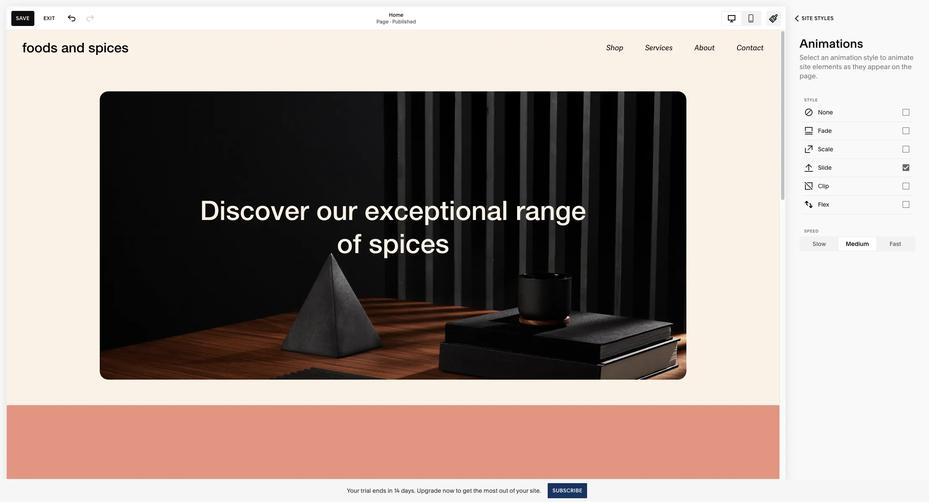 Task type: vqa. For each thing, say whether or not it's contained in the screenshot.
Monochromatic
no



Task type: locate. For each thing, give the bounding box(es) containing it.
trial
[[361, 487, 371, 494]]

site
[[802, 15, 813, 21]]

fast
[[890, 240, 902, 248]]

to left get
[[456, 487, 461, 494]]

as
[[844, 62, 851, 71]]

flex image
[[804, 200, 814, 209]]

exit
[[43, 15, 55, 21]]

1 vertical spatial to
[[456, 487, 461, 494]]

tab list
[[722, 12, 761, 25], [801, 237, 915, 250]]

to
[[880, 53, 887, 61], [456, 487, 461, 494]]

site styles button
[[786, 9, 843, 28]]

none
[[818, 108, 833, 116]]

the inside animations select an animation style to animate site elements as they appear on the page.
[[902, 62, 912, 71]]

1 horizontal spatial to
[[880, 53, 887, 61]]

1 horizontal spatial tab list
[[801, 237, 915, 250]]

0 vertical spatial the
[[902, 62, 912, 71]]

1 horizontal spatial the
[[902, 62, 912, 71]]

home page · published
[[377, 12, 416, 25]]

most
[[484, 487, 498, 494]]

·
[[390, 18, 391, 25]]

now
[[443, 487, 455, 494]]

save
[[16, 15, 30, 21]]

styles
[[815, 15, 834, 21]]

0 horizontal spatial the
[[473, 487, 482, 494]]

out
[[499, 487, 508, 494]]

appear
[[868, 62, 891, 71]]

the right get
[[473, 487, 482, 494]]

upgrade
[[417, 487, 441, 494]]

1 vertical spatial tab list
[[801, 237, 915, 250]]

of
[[510, 487, 515, 494]]

fast button
[[877, 237, 915, 250]]

clip
[[818, 182, 829, 190]]

get
[[463, 487, 472, 494]]

site
[[800, 62, 811, 71]]

your trial ends in 14 days. upgrade now to get the most out of your site.
[[347, 487, 541, 494]]

to inside animations select an animation style to animate site elements as they appear on the page.
[[880, 53, 887, 61]]

elements
[[813, 62, 842, 71]]

speed
[[804, 229, 819, 233]]

your
[[516, 487, 529, 494]]

clip image
[[804, 181, 814, 191]]

medium
[[846, 240, 869, 248]]

the right the on
[[902, 62, 912, 71]]

exit button
[[39, 11, 60, 26]]

the
[[902, 62, 912, 71], [473, 487, 482, 494]]

0 vertical spatial to
[[880, 53, 887, 61]]

your
[[347, 487, 359, 494]]

to up appear
[[880, 53, 887, 61]]

0 horizontal spatial tab list
[[722, 12, 761, 25]]

subscribe
[[553, 487, 582, 494]]

tab list containing slow
[[801, 237, 915, 250]]

style
[[864, 53, 879, 61]]



Task type: describe. For each thing, give the bounding box(es) containing it.
slide
[[818, 164, 832, 171]]

published
[[392, 18, 416, 25]]

animation
[[831, 53, 862, 61]]

flex
[[818, 201, 830, 208]]

none image
[[804, 108, 814, 117]]

slide image
[[804, 163, 814, 172]]

save button
[[11, 11, 34, 26]]

fade
[[818, 127, 832, 134]]

on
[[892, 62, 900, 71]]

1 vertical spatial the
[[473, 487, 482, 494]]

slow button
[[801, 237, 839, 250]]

select
[[800, 53, 820, 61]]

animations select an animation style to animate site elements as they appear on the page.
[[800, 36, 914, 80]]

slow
[[813, 240, 826, 248]]

fade image
[[804, 126, 814, 135]]

ends
[[373, 487, 386, 494]]

days.
[[401, 487, 416, 494]]

0 vertical spatial tab list
[[722, 12, 761, 25]]

site styles
[[802, 15, 834, 21]]

scale image
[[804, 144, 814, 154]]

medium button
[[839, 237, 877, 250]]

0 horizontal spatial to
[[456, 487, 461, 494]]

an
[[821, 53, 829, 61]]

subscribe button
[[548, 483, 587, 498]]

page
[[377, 18, 389, 25]]

animations
[[800, 36, 864, 51]]

style
[[804, 97, 818, 102]]

home
[[389, 12, 404, 18]]

they
[[853, 62, 866, 71]]

animate
[[888, 53, 914, 61]]

in
[[388, 487, 393, 494]]

site.
[[530, 487, 541, 494]]

page.
[[800, 71, 818, 80]]

scale
[[818, 145, 834, 153]]

14
[[394, 487, 400, 494]]



